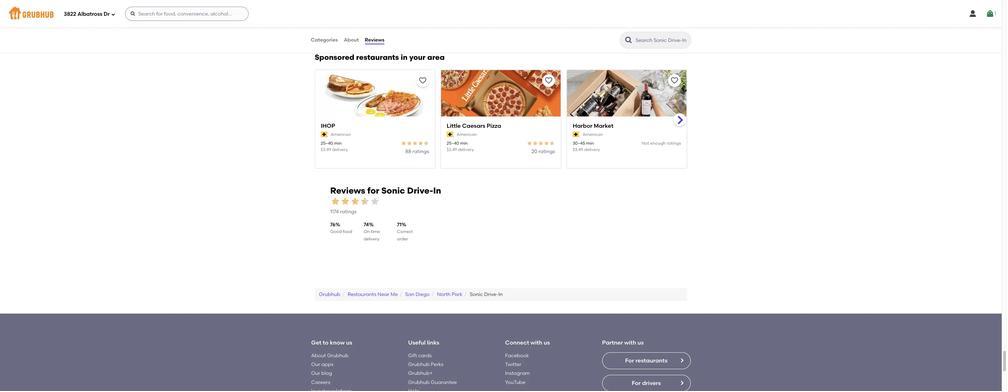 Task type: vqa. For each thing, say whether or not it's contained in the screenshot.
Steak inside Sumac Skirt Steak (NEW!), Saffron Rice, Lemony Brussels Sprouts (NEW!), Grape Tomatoes, Olives, Garlic Sauce, and Roti Spice
no



Task type: locate. For each thing, give the bounding box(es) containing it.
2 american from the left
[[457, 132, 477, 137]]

our up careers
[[311, 371, 320, 377]]

2 subscription pass image from the left
[[573, 132, 580, 138]]

sonic left terms
[[608, 26, 621, 32]]

0 horizontal spatial drive-
[[407, 186, 433, 196]]

1 subscription pass image from the left
[[447, 132, 454, 138]]

1 horizontal spatial save this restaurant image
[[671, 77, 679, 85]]

0 vertical spatial for
[[625, 358, 634, 365]]

connect with us
[[505, 340, 550, 347]]

restaurants near me
[[348, 292, 398, 298]]

this
[[528, 26, 537, 32]]

categories button
[[311, 28, 338, 53]]

1 vertical spatial in
[[499, 292, 503, 298]]

min inside 25–40 min $3.49 delivery
[[334, 141, 342, 146]]

1 horizontal spatial the
[[494, 40, 502, 46]]

svg image
[[111, 12, 115, 16]]

us up for restaurants
[[638, 340, 644, 347]]

instructions
[[460, 40, 487, 46]]

ratings for 20 ratings
[[538, 149, 555, 155]]

min
[[334, 141, 342, 146], [460, 141, 468, 146], [586, 141, 594, 146]]

us right connect
[[544, 340, 550, 347]]

0 horizontal spatial the
[[407, 40, 415, 46]]

delivery right $2.49
[[458, 147, 474, 152]]

will up policy
[[337, 26, 345, 32]]

sonic,
[[502, 26, 516, 32]]

in down history
[[489, 40, 493, 46]]

to inside grubhub will share your name, email, order information, and order history with sonic, and this information will be subject to sonic terms and conditions and privacy policy . you can unsubscribe at any time using the unsubscribe link / instructions in the communications.
[[601, 26, 606, 32]]

0 vertical spatial drive-
[[407, 186, 433, 196]]

delivery inside 25–40 min $2.49 delivery
[[458, 147, 474, 152]]

0 horizontal spatial in
[[433, 186, 441, 196]]

2 horizontal spatial american
[[583, 132, 603, 137]]

to right subject
[[601, 26, 606, 32]]

twitter
[[505, 362, 521, 368]]

restaurants
[[348, 292, 376, 298]]

0 horizontal spatial will
[[337, 26, 345, 32]]

delivery for little caesars pizza
[[458, 147, 474, 152]]

for inside for drivers link
[[632, 380, 641, 387]]

about for about grubhub our apps our blog careers
[[311, 353, 326, 359]]

food
[[343, 230, 352, 235]]

0 horizontal spatial your
[[361, 26, 371, 32]]

1 vertical spatial reviews
[[330, 186, 365, 196]]

0 horizontal spatial save this restaurant button
[[416, 74, 429, 87]]

restaurants up drivers on the bottom of page
[[636, 358, 668, 365]]

0 horizontal spatial about
[[311, 353, 326, 359]]

1
[[995, 11, 996, 17]]

delivery down ihop
[[332, 147, 348, 152]]

american for harbor market
[[583, 132, 603, 137]]

3 min from the left
[[586, 141, 594, 146]]

$3.49 down '30–45'
[[573, 147, 583, 152]]

0 horizontal spatial min
[[334, 141, 342, 146]]

2 save this restaurant button from the left
[[542, 74, 555, 87]]

time right 'on'
[[371, 230, 380, 235]]

25–40
[[321, 141, 333, 146], [447, 141, 459, 146]]

1 horizontal spatial your
[[409, 53, 426, 62]]

2 horizontal spatial save this restaurant button
[[668, 74, 681, 87]]

3 and from the left
[[637, 26, 646, 32]]

2 25–40 from the left
[[447, 141, 459, 146]]

0 horizontal spatial in
[[401, 53, 408, 62]]

restaurants down "any"
[[356, 53, 399, 62]]

us
[[346, 340, 352, 347], [544, 340, 550, 347], [638, 340, 644, 347]]

grubhub up privacy
[[315, 26, 336, 32]]

for down partner with us
[[625, 358, 634, 365]]

1 vertical spatial drive-
[[484, 292, 499, 298]]

the down sonic,
[[494, 40, 502, 46]]

any
[[372, 40, 380, 46]]

about up our apps link
[[311, 353, 326, 359]]

sonic right for
[[381, 186, 405, 196]]

save this restaurant button for harbor
[[668, 74, 681, 87]]

order down correct
[[397, 237, 408, 242]]

1 horizontal spatial subscription pass image
[[573, 132, 580, 138]]

0 horizontal spatial us
[[346, 340, 352, 347]]

1 horizontal spatial about
[[344, 37, 359, 43]]

us right know
[[346, 340, 352, 347]]

name,
[[372, 26, 387, 32]]

1 vertical spatial restaurants
[[636, 358, 668, 365]]

subject
[[583, 26, 600, 32]]

$3.49 inside 30–45 min $3.49 delivery
[[573, 147, 583, 152]]

save this restaurant button
[[416, 74, 429, 87], [542, 74, 555, 87], [668, 74, 681, 87]]

ratings right enough
[[667, 141, 681, 146]]

1 horizontal spatial drive-
[[484, 292, 499, 298]]

grubhub
[[315, 26, 336, 32], [319, 292, 340, 298], [327, 353, 349, 359], [408, 362, 430, 368], [408, 380, 430, 386]]

order left history
[[459, 26, 472, 32]]

to right get
[[323, 340, 329, 347]]

about for about
[[344, 37, 359, 43]]

and right conditions
[[674, 26, 683, 32]]

order inside 71 correct order
[[397, 237, 408, 242]]

0 horizontal spatial with
[[491, 26, 501, 32]]

ratings right 88 at the top of the page
[[412, 149, 429, 155]]

min inside 30–45 min $3.49 delivery
[[586, 141, 594, 146]]

save this restaurant image
[[419, 77, 427, 85], [671, 77, 679, 85]]

1 save this restaurant button from the left
[[416, 74, 429, 87]]

svg image
[[969, 10, 977, 18], [986, 10, 995, 18], [130, 11, 136, 17]]

and
[[449, 26, 458, 32], [517, 26, 527, 32], [637, 26, 646, 32], [674, 26, 683, 32]]

1 horizontal spatial to
[[601, 26, 606, 32]]

reviews for reviews
[[365, 37, 385, 43]]

get to know us
[[311, 340, 352, 347]]

with for partner with us
[[624, 340, 636, 347]]

save this restaurant image for harbor market
[[671, 77, 679, 85]]

25–40 inside 25–40 min $3.49 delivery
[[321, 141, 333, 146]]

1 unsubscribe from the left
[[335, 40, 364, 46]]

0 vertical spatial about
[[344, 37, 359, 43]]

0 horizontal spatial $3.49
[[321, 147, 331, 152]]

2 unsubscribe from the left
[[416, 40, 446, 46]]

grubhub perks link
[[408, 362, 444, 368]]

for left drivers on the bottom of page
[[632, 380, 641, 387]]

1 horizontal spatial time
[[382, 40, 392, 46]]

ratings right the 20 on the top right of page
[[538, 149, 555, 155]]

1 $3.49 from the left
[[321, 147, 331, 152]]

little caesars pizza logo image
[[441, 70, 561, 129]]

unsubscribe
[[335, 40, 364, 46], [416, 40, 446, 46]]

harbor market link
[[573, 122, 681, 130]]

with right partner
[[624, 340, 636, 347]]

albatross
[[77, 11, 102, 17]]

2 horizontal spatial min
[[586, 141, 594, 146]]

3 american from the left
[[583, 132, 603, 137]]

the right using
[[407, 40, 415, 46]]

restaurants for sponsored
[[356, 53, 399, 62]]

2 $3.49 from the left
[[573, 147, 583, 152]]

blog
[[321, 371, 332, 377]]

delivery inside 30–45 min $3.49 delivery
[[584, 147, 600, 152]]

2 horizontal spatial svg image
[[986, 10, 995, 18]]

1 vertical spatial to
[[323, 340, 329, 347]]

25–40 up $2.49
[[447, 141, 459, 146]]

$3.49 inside 25–40 min $3.49 delivery
[[321, 147, 331, 152]]

0 horizontal spatial unsubscribe
[[335, 40, 364, 46]]

1 horizontal spatial min
[[460, 141, 468, 146]]

american down harbor market
[[583, 132, 603, 137]]

1 vertical spatial sonic
[[381, 186, 405, 196]]

25–40 down subscription pass icon
[[321, 141, 333, 146]]

about down share
[[344, 37, 359, 43]]

1 horizontal spatial $3.49
[[573, 147, 583, 152]]

1 american from the left
[[331, 132, 351, 137]]

ratings
[[667, 141, 681, 146], [412, 149, 429, 155], [538, 149, 555, 155], [340, 209, 357, 215]]

delivery for harbor market
[[584, 147, 600, 152]]

about
[[344, 37, 359, 43], [311, 353, 326, 359]]

your left area
[[409, 53, 426, 62]]

2 us from the left
[[544, 340, 550, 347]]

grubhub down know
[[327, 353, 349, 359]]

1 horizontal spatial save this restaurant button
[[542, 74, 555, 87]]

reviews inside button
[[365, 37, 385, 43]]

3 save this restaurant button from the left
[[668, 74, 681, 87]]

1 horizontal spatial us
[[544, 340, 550, 347]]

2 and from the left
[[517, 26, 527, 32]]

0 vertical spatial restaurants
[[356, 53, 399, 62]]

delivery inside 25–40 min $3.49 delivery
[[332, 147, 348, 152]]

1 horizontal spatial unsubscribe
[[416, 40, 446, 46]]

your right share
[[361, 26, 371, 32]]

min down ihop
[[334, 141, 342, 146]]

1 and from the left
[[449, 26, 458, 32]]

conditions
[[648, 26, 673, 32]]

min right '30–45'
[[586, 141, 594, 146]]

careers link
[[311, 380, 330, 386]]

and right terms
[[637, 26, 646, 32]]

25–40 for little caesars pizza
[[447, 141, 459, 146]]

1 vertical spatial for
[[632, 380, 641, 387]]

1 horizontal spatial american
[[457, 132, 477, 137]]

in inside grubhub will share your name, email, order information, and order history with sonic, and this information will be subject to sonic terms and conditions and privacy policy . you can unsubscribe at any time using the unsubscribe link / instructions in the communications.
[[489, 40, 493, 46]]

in
[[489, 40, 493, 46], [401, 53, 408, 62]]

0 vertical spatial in
[[489, 40, 493, 46]]

our up our blog link
[[311, 362, 320, 368]]

1 vertical spatial in
[[401, 53, 408, 62]]

about inside button
[[344, 37, 359, 43]]

0 vertical spatial your
[[361, 26, 371, 32]]

pizza
[[487, 123, 501, 130]]

reviews down 'name,'
[[365, 37, 385, 43]]

dr
[[104, 11, 110, 17]]

min down caesars
[[460, 141, 468, 146]]

to
[[601, 26, 606, 32], [323, 340, 329, 347]]

restaurants for for
[[636, 358, 668, 365]]

0 vertical spatial reviews
[[365, 37, 385, 43]]

74
[[364, 222, 369, 228]]

30–45
[[573, 141, 585, 146]]

star icon image
[[401, 141, 407, 146], [407, 141, 412, 146], [412, 141, 418, 146], [418, 141, 423, 146], [423, 141, 429, 146], [423, 141, 429, 146], [527, 141, 533, 146], [533, 141, 538, 146], [538, 141, 544, 146], [544, 141, 550, 146], [550, 141, 555, 146], [550, 141, 555, 146], [330, 197, 340, 207], [340, 197, 350, 207], [350, 197, 360, 207], [360, 197, 370, 207], [360, 197, 370, 207], [370, 197, 380, 207]]

20 ratings
[[532, 149, 555, 155]]

0 horizontal spatial restaurants
[[356, 53, 399, 62]]

1 vertical spatial time
[[371, 230, 380, 235]]

2 min from the left
[[460, 141, 468, 146]]

north park
[[437, 292, 463, 298]]

with left sonic,
[[491, 26, 501, 32]]

0 horizontal spatial to
[[323, 340, 329, 347]]

for for for drivers
[[632, 380, 641, 387]]

north park link
[[437, 292, 463, 298]]

for inside for restaurants link
[[625, 358, 634, 365]]

right image
[[679, 381, 685, 386]]

0 vertical spatial to
[[601, 26, 606, 32]]

0 vertical spatial our
[[311, 362, 320, 368]]

our blog link
[[311, 371, 332, 377]]

3822 albatross dr
[[64, 11, 110, 17]]

instagram
[[505, 371, 530, 377]]

0 horizontal spatial svg image
[[130, 11, 136, 17]]

0 horizontal spatial 25–40
[[321, 141, 333, 146]]

1 vertical spatial about
[[311, 353, 326, 359]]

1 vertical spatial our
[[311, 371, 320, 377]]

terms and conditions link
[[622, 26, 673, 32]]

1 horizontal spatial svg image
[[969, 10, 977, 18]]

not enough ratings
[[642, 141, 681, 146]]

2 horizontal spatial sonic
[[608, 26, 621, 32]]

diego
[[416, 292, 430, 298]]

$3.49 down subscription pass icon
[[321, 147, 331, 152]]

delivery
[[332, 147, 348, 152], [458, 147, 474, 152], [584, 147, 600, 152], [364, 237, 380, 242]]

1 horizontal spatial sonic
[[470, 292, 483, 298]]

0 horizontal spatial save this restaurant image
[[419, 77, 427, 85]]

not
[[642, 141, 649, 146]]

1 horizontal spatial will
[[567, 26, 574, 32]]

2 vertical spatial sonic
[[470, 292, 483, 298]]

can
[[325, 40, 334, 46]]

25–40 inside 25–40 min $2.49 delivery
[[447, 141, 459, 146]]

1 min from the left
[[334, 141, 342, 146]]

0 horizontal spatial american
[[331, 132, 351, 137]]

1 will from the left
[[337, 26, 345, 32]]

and left this at the top of the page
[[517, 26, 527, 32]]

1 save this restaurant image from the left
[[419, 77, 427, 85]]

0 vertical spatial time
[[382, 40, 392, 46]]

facebook
[[505, 353, 529, 359]]

with inside grubhub will share your name, email, order information, and order history with sonic, and this information will be subject to sonic terms and conditions and privacy policy . you can unsubscribe at any time using the unsubscribe link / instructions in the communications.
[[491, 26, 501, 32]]

save this restaurant image
[[545, 77, 553, 85]]

subscription pass image
[[447, 132, 454, 138], [573, 132, 580, 138]]

subscription pass image up '30–45'
[[573, 132, 580, 138]]

sonic right park
[[470, 292, 483, 298]]

for drivers
[[632, 380, 661, 387]]

us for partner with us
[[638, 340, 644, 347]]

1 button
[[986, 7, 996, 20]]

time right "any"
[[382, 40, 392, 46]]

about inside about grubhub our apps our blog careers
[[311, 353, 326, 359]]

will left be
[[567, 26, 574, 32]]

0 horizontal spatial time
[[371, 230, 380, 235]]

time inside the 74 on time delivery
[[371, 230, 380, 235]]

1 horizontal spatial with
[[531, 340, 542, 347]]

76
[[330, 222, 336, 228]]

0 horizontal spatial subscription pass image
[[447, 132, 454, 138]]

1 25–40 from the left
[[321, 141, 333, 146]]

little
[[447, 123, 461, 130]]

subscription pass image down little
[[447, 132, 454, 138]]

2 horizontal spatial us
[[638, 340, 644, 347]]

on
[[364, 230, 370, 235]]

american up 25–40 min $3.49 delivery
[[331, 132, 351, 137]]

min for harbor market
[[586, 141, 594, 146]]

for
[[625, 358, 634, 365], [632, 380, 641, 387]]

your inside grubhub will share your name, email, order information, and order history with sonic, and this information will be subject to sonic terms and conditions and privacy policy . you can unsubscribe at any time using the unsubscribe link / instructions in the communications.
[[361, 26, 371, 32]]

correct
[[397, 230, 413, 235]]

delivery inside the 74 on time delivery
[[364, 237, 380, 242]]

in down using
[[401, 53, 408, 62]]

for for for restaurants
[[625, 358, 634, 365]]

1 horizontal spatial 25–40
[[447, 141, 459, 146]]

min for little caesars pizza
[[460, 141, 468, 146]]

the
[[407, 40, 415, 46], [494, 40, 502, 46]]

25–40 min $3.49 delivery
[[321, 141, 348, 152]]

88 ratings
[[405, 149, 429, 155]]

american for ihop
[[331, 132, 351, 137]]

gift
[[408, 353, 417, 359]]

sonic
[[608, 26, 621, 32], [381, 186, 405, 196], [470, 292, 483, 298]]

0 vertical spatial sonic
[[608, 26, 621, 32]]

reviews up 1174 ratings
[[330, 186, 365, 196]]

delivery down 'on'
[[364, 237, 380, 242]]

1 vertical spatial your
[[409, 53, 426, 62]]

san
[[405, 292, 414, 298]]

delivery down '30–45'
[[584, 147, 600, 152]]

at
[[365, 40, 370, 46]]

ratings right 1174
[[340, 209, 357, 215]]

and up link
[[449, 26, 458, 32]]

1 horizontal spatial restaurants
[[636, 358, 668, 365]]

3 us from the left
[[638, 340, 644, 347]]

twitter link
[[505, 362, 521, 368]]

american down caesars
[[457, 132, 477, 137]]

unsubscribe down the "information," on the top of the page
[[416, 40, 446, 46]]

terms
[[622, 26, 636, 32]]

unsubscribe down '.'
[[335, 40, 364, 46]]

/
[[456, 40, 459, 46]]

1 horizontal spatial in
[[489, 40, 493, 46]]

subscription pass image
[[321, 132, 328, 138]]

with right connect
[[531, 340, 542, 347]]

2 save this restaurant image from the left
[[671, 77, 679, 85]]

2 horizontal spatial with
[[624, 340, 636, 347]]

min inside 25–40 min $2.49 delivery
[[460, 141, 468, 146]]



Task type: describe. For each thing, give the bounding box(es) containing it.
guarantee
[[431, 380, 457, 386]]

ihop
[[321, 123, 335, 130]]

drivers
[[642, 380, 661, 387]]

privacy
[[315, 33, 332, 39]]

25–40 for ihop
[[321, 141, 333, 146]]

search icon image
[[624, 36, 633, 44]]

ihop logo image
[[315, 70, 435, 129]]

partner
[[602, 340, 623, 347]]

25–40 min $2.49 delivery
[[447, 141, 474, 152]]

save this restaurant button for little
[[542, 74, 555, 87]]

0 horizontal spatial sonic
[[381, 186, 405, 196]]

facebook twitter instagram youtube
[[505, 353, 530, 386]]

link
[[447, 40, 455, 46]]

share
[[346, 26, 359, 32]]

sponsored
[[315, 53, 354, 62]]

useful links
[[408, 340, 439, 347]]

$3.49 for harbor market
[[573, 147, 583, 152]]

order right email,
[[404, 26, 417, 32]]

.
[[347, 33, 349, 39]]

20
[[532, 149, 537, 155]]

restaurants near me link
[[348, 292, 398, 298]]

about grubhub our apps our blog careers
[[311, 353, 349, 386]]

ratings for 1174 ratings
[[340, 209, 357, 215]]

area
[[427, 53, 445, 62]]

get
[[311, 340, 321, 347]]

1174 ratings
[[330, 209, 357, 215]]

your for name,
[[361, 26, 371, 32]]

min for ihop
[[334, 141, 342, 146]]

caesars
[[462, 123, 485, 130]]

76 good food
[[330, 222, 352, 235]]

sonic inside grubhub will share your name, email, order information, and order history with sonic, and this information will be subject to sonic terms and conditions and privacy policy . you can unsubscribe at any time using the unsubscribe link / instructions in the communications.
[[608, 26, 621, 32]]

$3.49 for ihop
[[321, 147, 331, 152]]

reviews button
[[365, 28, 385, 53]]

me
[[391, 292, 398, 298]]

us for connect with us
[[544, 340, 550, 347]]

71 correct order
[[397, 222, 413, 242]]

3822
[[64, 11, 76, 17]]

san diego
[[405, 292, 430, 298]]

categories
[[311, 37, 338, 43]]

our apps link
[[311, 362, 333, 368]]

youtube
[[505, 380, 526, 386]]

grubhub+
[[408, 371, 433, 377]]

svg image inside 1 button
[[986, 10, 995, 18]]

good
[[330, 230, 342, 235]]

grubhub+ link
[[408, 371, 433, 377]]

30–45 min $3.49 delivery
[[573, 141, 600, 152]]

little caesars pizza link
[[447, 122, 555, 130]]

1 horizontal spatial in
[[499, 292, 503, 298]]

for restaurants link
[[602, 353, 691, 370]]

grubhub will share your name, email, order information, and order history with sonic, and this information will be subject to sonic terms and conditions and privacy policy . you can unsubscribe at any time using the unsubscribe link / instructions in the communications.
[[315, 26, 683, 46]]

grubhub down grubhub+ link
[[408, 380, 430, 386]]

apps
[[321, 362, 333, 368]]

1174
[[330, 209, 339, 215]]

74 on time delivery
[[364, 222, 380, 242]]

links
[[427, 340, 439, 347]]

careers
[[311, 380, 330, 386]]

harbor
[[573, 123, 593, 130]]

you
[[315, 40, 323, 46]]

privacy policy link
[[315, 33, 347, 39]]

$2.49
[[447, 147, 457, 152]]

Search Sonic Drive-In search field
[[635, 37, 689, 44]]

2 will from the left
[[567, 26, 574, 32]]

save this restaurant image for ihop
[[419, 77, 427, 85]]

1 the from the left
[[407, 40, 415, 46]]

sponsored restaurants in your area
[[315, 53, 445, 62]]

ihop link
[[321, 122, 429, 130]]

for restaurants
[[625, 358, 668, 365]]

88
[[405, 149, 411, 155]]

time inside grubhub will share your name, email, order information, and order history with sonic, and this information will be subject to sonic terms and conditions and privacy policy . you can unsubscribe at any time using the unsubscribe link / instructions in the communications.
[[382, 40, 392, 46]]

gift cards link
[[408, 353, 432, 359]]

for drivers link
[[602, 375, 691, 392]]

know
[[330, 340, 345, 347]]

be
[[575, 26, 582, 32]]

cards
[[418, 353, 432, 359]]

grubhub inside about grubhub our apps our blog careers
[[327, 353, 349, 359]]

about grubhub link
[[311, 353, 349, 359]]

main navigation navigation
[[0, 0, 1002, 28]]

useful
[[408, 340, 426, 347]]

information
[[538, 26, 566, 32]]

harbor market logo image
[[567, 70, 687, 129]]

about button
[[344, 28, 359, 53]]

perks
[[431, 362, 444, 368]]

2 the from the left
[[494, 40, 502, 46]]

youtube link
[[505, 380, 526, 386]]

information,
[[418, 26, 448, 32]]

grubhub left restaurants
[[319, 292, 340, 298]]

2 our from the top
[[311, 371, 320, 377]]

subscription pass image for harbor
[[573, 132, 580, 138]]

with for connect with us
[[531, 340, 542, 347]]

partner with us
[[602, 340, 644, 347]]

harbor market
[[573, 123, 614, 130]]

grubhub guarantee link
[[408, 380, 457, 386]]

reviews for reviews for sonic drive-in
[[330, 186, 365, 196]]

american for little caesars pizza
[[457, 132, 477, 137]]

1 our from the top
[[311, 362, 320, 368]]

your for area
[[409, 53, 426, 62]]

market
[[594, 123, 614, 130]]

san diego link
[[405, 292, 430, 298]]

Search for food, convenience, alcohol... search field
[[125, 7, 249, 21]]

communications.
[[503, 40, 545, 46]]

enough
[[650, 141, 666, 146]]

0 vertical spatial in
[[433, 186, 441, 196]]

sonic drive-in link
[[470, 292, 503, 298]]

near
[[378, 292, 390, 298]]

right image
[[679, 358, 685, 364]]

delivery for ihop
[[332, 147, 348, 152]]

grubhub down "gift cards" link
[[408, 362, 430, 368]]

4 and from the left
[[674, 26, 683, 32]]

history
[[473, 26, 489, 32]]

reviews for sonic drive-in
[[330, 186, 441, 196]]

park
[[452, 292, 463, 298]]

ratings for 88 ratings
[[412, 149, 429, 155]]

instagram link
[[505, 371, 530, 377]]

1 us from the left
[[346, 340, 352, 347]]

subscription pass image for little
[[447, 132, 454, 138]]

grubhub inside grubhub will share your name, email, order information, and order history with sonic, and this information will be subject to sonic terms and conditions and privacy policy . you can unsubscribe at any time using the unsubscribe link / instructions in the communications.
[[315, 26, 336, 32]]



